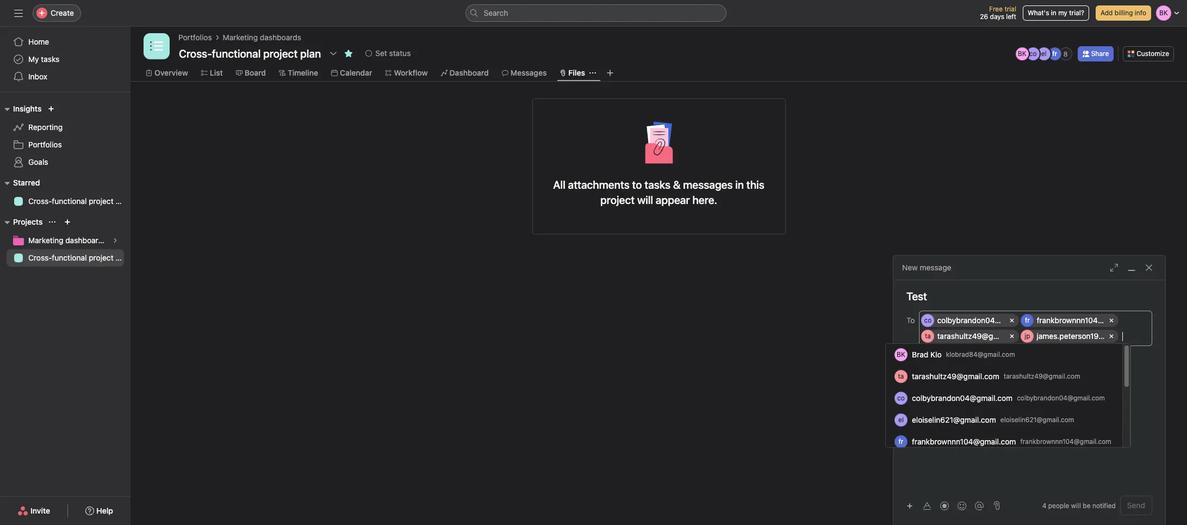 Task type: locate. For each thing, give the bounding box(es) containing it.
what's in my trial? button
[[1023, 5, 1090, 21]]

0 horizontal spatial tasks
[[41, 54, 60, 64]]

cross- down starred
[[28, 196, 52, 206]]

cross-functional project plan down new project or portfolio image
[[28, 253, 131, 262]]

2 cross-functional project plan link from the top
[[7, 249, 131, 267]]

0 vertical spatial fr
[[1053, 50, 1058, 58]]

cross-functional project plan up new project or portfolio image
[[28, 196, 131, 206]]

days
[[991, 13, 1005, 21]]

dashboards down new project or portfolio image
[[65, 236, 107, 245]]

dialog
[[894, 256, 1166, 525]]

0 vertical spatial tasks
[[41, 54, 60, 64]]

trial
[[1005, 5, 1017, 13]]

files
[[569, 68, 585, 77]]

1 vertical spatial cross-functional project plan
[[28, 253, 131, 262]]

dashboard link
[[441, 67, 489, 79]]

1 horizontal spatial marketing dashboards
[[223, 33, 301, 42]]

free trial 26 days left
[[981, 5, 1017, 21]]

inbox
[[28, 72, 47, 81]]

plan for cross-functional project plan link inside the projects element
[[116, 253, 131, 262]]

None text field
[[1123, 330, 1132, 343]]

timeline link
[[279, 67, 318, 79]]

0 vertical spatial dashboards
[[260, 33, 301, 42]]

colbybrandon04@gmail.com cell
[[922, 314, 1039, 327]]

0 horizontal spatial in
[[736, 178, 744, 191]]

help button
[[78, 501, 120, 521]]

see details, marketing dashboards image
[[112, 237, 119, 244]]

0 horizontal spatial portfolios
[[28, 140, 62, 149]]

frankbrownnn104@gmail.com cell
[[1022, 314, 1142, 327]]

set status button
[[361, 46, 416, 61]]

1 vertical spatial portfolios
[[28, 140, 62, 149]]

1 horizontal spatial co
[[1030, 50, 1037, 58]]

co up the ta
[[925, 316, 932, 324]]

show options image
[[329, 49, 338, 58]]

cross-functional project plan inside projects element
[[28, 253, 131, 262]]

1 vertical spatial tasks
[[645, 178, 671, 191]]

0 horizontal spatial portfolios link
[[7, 136, 124, 153]]

toolbar inside dialog
[[903, 498, 990, 513]]

0 vertical spatial will
[[638, 194, 654, 206]]

0 vertical spatial plan
[[116, 196, 131, 206]]

cross-functional project plan link
[[7, 193, 131, 210], [7, 249, 131, 267]]

0 horizontal spatial co
[[925, 316, 932, 324]]

plan for cross-functional project plan link in the starred element
[[116, 196, 131, 206]]

1 vertical spatial portfolios link
[[7, 136, 124, 153]]

1 vertical spatial cross-functional project plan link
[[7, 249, 131, 267]]

starred
[[13, 178, 40, 187]]

marketing dashboards inside projects element
[[28, 236, 107, 245]]

help
[[96, 506, 113, 515]]

tasks right my
[[41, 54, 60, 64]]

0 vertical spatial cross-functional project plan link
[[7, 193, 131, 210]]

cross- inside starred element
[[28, 196, 52, 206]]

1 vertical spatial plan
[[116, 253, 131, 262]]

overview link
[[146, 67, 188, 79]]

1 vertical spatial dashboards
[[65, 236, 107, 245]]

marketing up board link at top left
[[223, 33, 258, 42]]

my
[[1059, 9, 1068, 17]]

add tab image
[[606, 69, 615, 77]]

cross- down show options, current sort, top icon
[[28, 253, 52, 262]]

functional
[[52, 196, 87, 206], [52, 253, 87, 262]]

tasks
[[41, 54, 60, 64], [645, 178, 671, 191]]

plan inside projects element
[[116, 253, 131, 262]]

in inside button
[[1052, 9, 1057, 17]]

will inside the all attachments to tasks & messages in this project will appear here.
[[638, 194, 654, 206]]

dashboard
[[450, 68, 489, 77]]

fr right el
[[1053, 50, 1058, 58]]

1 horizontal spatial portfolios link
[[178, 32, 212, 44]]

james.peterson1902@gmail.com cell
[[1022, 330, 1151, 343]]

0 horizontal spatial will
[[638, 194, 654, 206]]

set
[[376, 48, 387, 58]]

1 cross- from the top
[[28, 196, 52, 206]]

2 functional from the top
[[52, 253, 87, 262]]

0 vertical spatial co
[[1030, 50, 1037, 58]]

formatting image
[[923, 501, 932, 510]]

2 cross- from the top
[[28, 253, 52, 262]]

board
[[245, 68, 266, 77]]

overview
[[155, 68, 188, 77]]

at mention image
[[976, 501, 984, 510]]

26
[[981, 13, 989, 21]]

plan
[[116, 196, 131, 206], [116, 253, 131, 262]]

project
[[601, 194, 635, 206], [89, 196, 114, 206], [89, 253, 114, 262]]

1 horizontal spatial marketing
[[223, 33, 258, 42]]

portfolios down reporting
[[28, 140, 62, 149]]

cross-functional project plan
[[28, 196, 131, 206], [28, 253, 131, 262]]

1 vertical spatial functional
[[52, 253, 87, 262]]

all
[[554, 178, 566, 191]]

0 vertical spatial functional
[[52, 196, 87, 206]]

functional down new project or portfolio image
[[52, 253, 87, 262]]

0 horizontal spatial fr
[[1026, 316, 1031, 324]]

1 vertical spatial will
[[1072, 501, 1082, 510]]

row containing colbybrandon04@gmail.com
[[922, 314, 1151, 346]]

1 vertical spatial marketing dashboards
[[28, 236, 107, 245]]

calendar
[[340, 68, 372, 77]]

jp
[[1025, 332, 1031, 340]]

1 horizontal spatial fr
[[1053, 50, 1058, 58]]

james.peterson1902@gmail.com
[[1037, 331, 1151, 341]]

2 cross-functional project plan from the top
[[28, 253, 131, 262]]

reporting link
[[7, 119, 124, 136]]

marketing down show options, current sort, top icon
[[28, 236, 63, 245]]

marketing dashboards
[[223, 33, 301, 42], [28, 236, 107, 245]]

appear here.
[[656, 194, 718, 206]]

1 vertical spatial in
[[736, 178, 744, 191]]

project down the see details, marketing dashboards icon
[[89, 253, 114, 262]]

0 vertical spatial cross-
[[28, 196, 52, 206]]

tasks left &
[[645, 178, 671, 191]]

global element
[[0, 27, 131, 92]]

starred element
[[0, 173, 131, 212]]

invite
[[30, 506, 50, 515]]

dashboards inside projects element
[[65, 236, 107, 245]]

1 horizontal spatial tasks
[[645, 178, 671, 191]]

2 plan from the top
[[116, 253, 131, 262]]

0 vertical spatial cross-functional project plan
[[28, 196, 131, 206]]

portfolios
[[178, 33, 212, 42], [28, 140, 62, 149]]

1 vertical spatial fr
[[1026, 316, 1031, 324]]

portfolios link down reporting
[[7, 136, 124, 153]]

to
[[907, 315, 915, 325]]

goals link
[[7, 153, 124, 171]]

project down attachments at the top of the page
[[601, 194, 635, 206]]

1 vertical spatial cross-
[[28, 253, 52, 262]]

1 vertical spatial co
[[925, 316, 932, 324]]

0 horizontal spatial marketing
[[28, 236, 63, 245]]

portfolios link
[[178, 32, 212, 44], [7, 136, 124, 153]]

0 horizontal spatial marketing dashboards
[[28, 236, 107, 245]]

project up the see details, marketing dashboards icon
[[89, 196, 114, 206]]

cross-functional project plan link inside projects element
[[7, 249, 131, 267]]

plan inside starred element
[[116, 196, 131, 206]]

1 horizontal spatial will
[[1072, 501, 1082, 510]]

dialog containing new message
[[894, 256, 1166, 525]]

1 horizontal spatial dashboards
[[260, 33, 301, 42]]

0 vertical spatial in
[[1052, 9, 1057, 17]]

cross-functional project plan link down new project or portfolio image
[[7, 249, 131, 267]]

1 horizontal spatial marketing dashboards link
[[223, 32, 301, 44]]

0 horizontal spatial marketing dashboards link
[[7, 232, 124, 249]]

cross-functional project plan link up new project or portfolio image
[[7, 193, 131, 210]]

4 people will be notified
[[1043, 501, 1117, 510]]

row inside dialog
[[922, 314, 1151, 346]]

timeline
[[288, 68, 318, 77]]

co left el
[[1030, 50, 1037, 58]]

marketing dashboards up the board
[[223, 33, 301, 42]]

close image
[[1145, 263, 1154, 272]]

toolbar
[[903, 498, 990, 513]]

1 vertical spatial marketing
[[28, 236, 63, 245]]

create
[[51, 8, 74, 17]]

marketing inside projects element
[[28, 236, 63, 245]]

share button
[[1078, 46, 1115, 61]]

marketing dashboards down new project or portfolio image
[[28, 236, 107, 245]]

free
[[990, 5, 1003, 13]]

dashboards up timeline link
[[260, 33, 301, 42]]

el
[[1042, 50, 1047, 58]]

share
[[1092, 50, 1110, 58]]

frankbrownnn104@gmail.com
[[1037, 316, 1142, 325]]

search
[[484, 8, 508, 17]]

marketing
[[223, 33, 258, 42], [28, 236, 63, 245]]

marketing dashboards link
[[223, 32, 301, 44], [7, 232, 124, 249]]

row
[[922, 314, 1151, 346]]

plan down the see details, marketing dashboards icon
[[116, 253, 131, 262]]

add
[[1101, 9, 1114, 17]]

1 vertical spatial marketing dashboards link
[[7, 232, 124, 249]]

fr up the jp
[[1026, 316, 1031, 324]]

search button
[[466, 4, 727, 22]]

1 cross-functional project plan from the top
[[28, 196, 131, 206]]

co
[[1030, 50, 1037, 58], [925, 316, 932, 324]]

invite button
[[10, 501, 57, 521]]

1 functional from the top
[[52, 196, 87, 206]]

1 horizontal spatial in
[[1052, 9, 1057, 17]]

0 vertical spatial portfolios link
[[178, 32, 212, 44]]

search list box
[[466, 4, 727, 22]]

portfolios link up "list" link
[[178, 32, 212, 44]]

messages
[[684, 178, 733, 191]]

projects
[[13, 217, 43, 226]]

plan up the see details, marketing dashboards icon
[[116, 196, 131, 206]]

insights button
[[0, 102, 42, 115]]

0 horizontal spatial dashboards
[[65, 236, 107, 245]]

left
[[1007, 13, 1017, 21]]

messages
[[511, 68, 547, 77]]

in left the my
[[1052, 9, 1057, 17]]

0 vertical spatial portfolios
[[178, 33, 212, 42]]

0 vertical spatial marketing dashboards link
[[223, 32, 301, 44]]

None text field
[[176, 44, 324, 63]]

functional up new project or portfolio image
[[52, 196, 87, 206]]

will
[[638, 194, 654, 206], [1072, 501, 1082, 510]]

expand popout to full screen image
[[1111, 263, 1119, 272]]

list image
[[150, 40, 163, 53]]

in left this
[[736, 178, 744, 191]]

will down the to at right
[[638, 194, 654, 206]]

marketing dashboards link up the board
[[223, 32, 301, 44]]

portfolios up "list" link
[[178, 33, 212, 42]]

will left be
[[1072, 501, 1082, 510]]

dashboards
[[260, 33, 301, 42], [65, 236, 107, 245]]

fr
[[1053, 50, 1058, 58], [1026, 316, 1031, 324]]

workflow
[[394, 68, 428, 77]]

1 cross-functional project plan link from the top
[[7, 193, 131, 210]]

marketing dashboards link down new project or portfolio image
[[7, 232, 124, 249]]

1 plan from the top
[[116, 196, 131, 206]]



Task type: describe. For each thing, give the bounding box(es) containing it.
home
[[28, 37, 49, 46]]

&
[[673, 178, 681, 191]]

what's
[[1028, 9, 1050, 17]]

fr inside cell
[[1026, 316, 1031, 324]]

projects element
[[0, 212, 131, 269]]

new image
[[48, 106, 55, 112]]

colbybrandon04@gmail.com
[[938, 316, 1039, 325]]

show options, current sort, top image
[[49, 219, 56, 225]]

functional inside projects element
[[52, 253, 87, 262]]

all attachments to tasks & messages in this project will appear here.
[[554, 178, 765, 206]]

customize
[[1137, 50, 1170, 58]]

tasks inside the global element
[[41, 54, 60, 64]]

8
[[1064, 50, 1068, 58]]

this
[[747, 178, 765, 191]]

cross- inside projects element
[[28, 253, 52, 262]]

insights
[[13, 104, 42, 113]]

calendar link
[[331, 67, 372, 79]]

in inside the all attachments to tasks & messages in this project will appear here.
[[736, 178, 744, 191]]

4
[[1043, 501, 1047, 510]]

billing
[[1115, 9, 1134, 17]]

tasks inside the all attachments to tasks & messages in this project will appear here.
[[645, 178, 671, 191]]

info
[[1136, 9, 1147, 17]]

record a video image
[[941, 501, 950, 510]]

add billing info button
[[1096, 5, 1152, 21]]

tab actions image
[[590, 70, 596, 76]]

attachments
[[568, 178, 630, 191]]

my tasks
[[28, 54, 60, 64]]

customize button
[[1124, 46, 1175, 61]]

new message
[[903, 263, 952, 272]]

project inside the all attachments to tasks & messages in this project will appear here.
[[601, 194, 635, 206]]

starred button
[[0, 176, 40, 189]]

cross-functional project plan link inside starred element
[[7, 193, 131, 210]]

tarashultz49@gmail.com cell
[[922, 330, 1025, 343]]

1 horizontal spatial portfolios
[[178, 33, 212, 42]]

be
[[1084, 501, 1091, 510]]

insert an object image
[[907, 503, 914, 509]]

portfolios link inside insights element
[[7, 136, 124, 153]]

inbox link
[[7, 68, 124, 85]]

set status
[[376, 48, 411, 58]]

trial?
[[1070, 9, 1085, 17]]

will inside dialog
[[1072, 501, 1082, 510]]

insights element
[[0, 99, 131, 173]]

workflow link
[[385, 67, 428, 79]]

0 vertical spatial marketing
[[223, 33, 258, 42]]

co inside cell
[[925, 316, 932, 324]]

board link
[[236, 67, 266, 79]]

notified
[[1093, 501, 1117, 510]]

reporting
[[28, 122, 63, 132]]

goals
[[28, 157, 48, 167]]

emoji image
[[958, 501, 967, 510]]

tarashultz49@gmail.com
[[938, 331, 1025, 341]]

projects button
[[0, 215, 43, 229]]

hide sidebar image
[[14, 9, 23, 17]]

my
[[28, 54, 39, 64]]

send button
[[1121, 496, 1153, 515]]

list link
[[201, 67, 223, 79]]

home link
[[7, 33, 124, 51]]

create button
[[33, 4, 81, 22]]

none text field inside dialog
[[1123, 330, 1132, 343]]

status
[[389, 48, 411, 58]]

messages link
[[502, 67, 547, 79]]

remove from starred image
[[345, 49, 353, 58]]

minimize image
[[1128, 263, 1137, 272]]

to
[[633, 178, 642, 191]]

new project or portfolio image
[[64, 219, 71, 225]]

functional inside starred element
[[52, 196, 87, 206]]

Add subject text field
[[894, 289, 1166, 304]]

0 vertical spatial marketing dashboards
[[223, 33, 301, 42]]

project inside starred element
[[89, 196, 114, 206]]

cross-functional project plan inside starred element
[[28, 196, 131, 206]]

send
[[1128, 501, 1146, 510]]

portfolios inside portfolios link
[[28, 140, 62, 149]]

list
[[210, 68, 223, 77]]

bk
[[1018, 50, 1027, 58]]

add billing info
[[1101, 9, 1147, 17]]

files link
[[560, 67, 585, 79]]

ta
[[926, 332, 932, 340]]

what's in my trial?
[[1028, 9, 1085, 17]]

my tasks link
[[7, 51, 124, 68]]

people
[[1049, 501, 1070, 510]]



Task type: vqa. For each thing, say whether or not it's contained in the screenshot.
co to the bottom
yes



